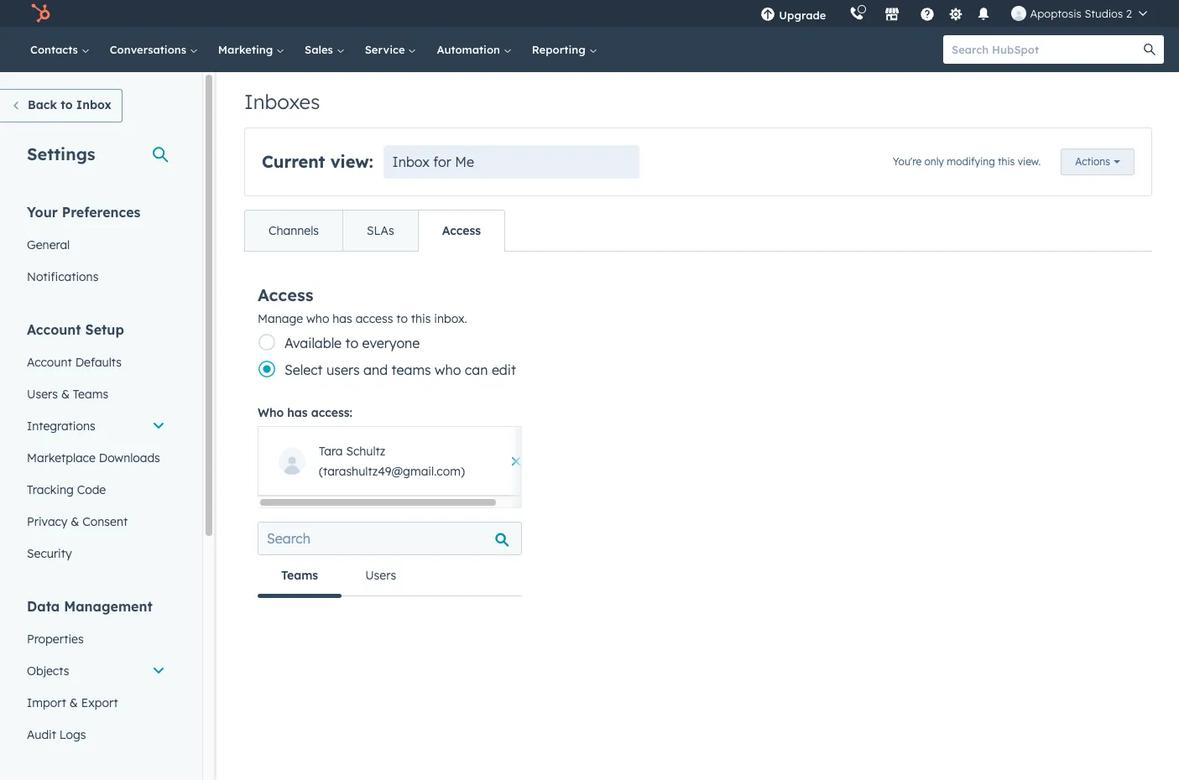 Task type: vqa. For each thing, say whether or not it's contained in the screenshot.
the Properties LINK
yes



Task type: describe. For each thing, give the bounding box(es) containing it.
tracking
[[27, 483, 74, 498]]

users for users
[[365, 568, 396, 584]]

settings
[[27, 144, 95, 165]]

management
[[64, 599, 153, 615]]

logs
[[59, 728, 86, 743]]

view.
[[1018, 155, 1041, 168]]

only
[[925, 155, 944, 168]]

automation
[[437, 43, 504, 56]]

edit
[[492, 362, 516, 379]]

1 vertical spatial teams
[[281, 568, 318, 584]]

marketing
[[218, 43, 276, 56]]

teams inside account setup 'element'
[[73, 387, 108, 402]]

settings image
[[949, 7, 964, 22]]

users for users & teams
[[27, 387, 58, 402]]

export
[[81, 696, 118, 711]]

you're
[[893, 155, 922, 168]]

your preferences element
[[17, 203, 175, 293]]

access
[[356, 311, 393, 327]]

back
[[28, 97, 57, 113]]

integrations
[[27, 419, 95, 434]]

sales
[[305, 43, 336, 56]]

available to everyone
[[285, 335, 420, 352]]

privacy
[[27, 515, 68, 530]]

2
[[1127, 7, 1133, 20]]

0 vertical spatial this
[[998, 155, 1015, 168]]

manage
[[258, 311, 303, 327]]

data management
[[27, 599, 153, 615]]

inbox for me button
[[383, 145, 640, 179]]

security link
[[17, 538, 175, 570]]

preferences
[[62, 204, 141, 221]]

privacy & consent
[[27, 515, 128, 530]]

back to inbox link
[[0, 89, 122, 123]]

sales link
[[295, 27, 355, 72]]

marketplace downloads
[[27, 451, 160, 466]]

account setup element
[[17, 321, 175, 570]]

users & teams link
[[17, 379, 175, 411]]

account defaults
[[27, 355, 122, 370]]

service link
[[355, 27, 427, 72]]

account setup
[[27, 322, 124, 338]]

tab list containing teams
[[258, 556, 522, 598]]

this inside access manage who has access to this inbox.
[[411, 311, 431, 327]]

notifications button
[[970, 0, 999, 27]]

apoptosis
[[1031, 7, 1082, 20]]

import
[[27, 696, 66, 711]]

conversations
[[110, 43, 190, 56]]

your
[[27, 204, 58, 221]]

schultz
[[346, 444, 386, 459]]

search button
[[1136, 35, 1164, 64]]

who inside access manage who has access to this inbox.
[[306, 311, 329, 327]]

apoptosis studios 2
[[1031, 7, 1133, 20]]

marketplaces image
[[885, 8, 900, 23]]

inboxes
[[244, 89, 320, 114]]

tracking code link
[[17, 474, 175, 506]]

to for everyone
[[346, 335, 359, 352]]

inbox inside 'link'
[[76, 97, 112, 113]]

select users and teams who can edit
[[285, 362, 516, 379]]

tara schultz (tarashultz49@gmail.com)
[[319, 444, 465, 479]]

hubspot image
[[30, 3, 50, 24]]

to inside access manage who has access to this inbox.
[[397, 311, 408, 327]]

view:
[[330, 151, 373, 172]]

teams
[[392, 362, 431, 379]]

tara schultz image
[[1012, 6, 1027, 21]]

calling icon image
[[850, 7, 865, 22]]

inbox.
[[434, 311, 467, 327]]

me
[[455, 154, 474, 170]]

access link
[[418, 211, 505, 251]]

account for account defaults
[[27, 355, 72, 370]]

account defaults link
[[17, 347, 175, 379]]

1 horizontal spatial who
[[435, 362, 461, 379]]

who
[[258, 406, 284, 421]]

conversations link
[[100, 27, 208, 72]]

actions
[[1076, 155, 1111, 168]]

audit logs
[[27, 728, 86, 743]]

downloads
[[99, 451, 160, 466]]

import & export
[[27, 696, 118, 711]]

access manage who has access to this inbox.
[[258, 284, 467, 327]]

notifications image
[[977, 8, 992, 23]]

defaults
[[75, 355, 122, 370]]

upgrade image
[[761, 8, 776, 23]]

marketplace downloads link
[[17, 442, 175, 474]]



Task type: locate. For each thing, give the bounding box(es) containing it.
menu item
[[838, 0, 842, 27]]

to up the everyone
[[397, 311, 408, 327]]

studios
[[1085, 7, 1124, 20]]

hubspot link
[[20, 3, 63, 24]]

0 horizontal spatial this
[[411, 311, 431, 327]]

available
[[285, 335, 342, 352]]

apoptosis studios 2 button
[[1002, 0, 1158, 27]]

inbox right 'back'
[[76, 97, 112, 113]]

help button
[[914, 0, 942, 27]]

access up manage
[[258, 284, 314, 305]]

teams left users link
[[281, 568, 318, 584]]

modifying
[[947, 155, 995, 168]]

has right who
[[287, 406, 308, 421]]

channels
[[269, 223, 319, 238]]

tab list
[[244, 210, 505, 252], [258, 556, 522, 598]]

and
[[364, 362, 388, 379]]

select
[[285, 362, 323, 379]]

0 horizontal spatial teams
[[73, 387, 108, 402]]

help image
[[921, 8, 936, 23]]

0 vertical spatial to
[[61, 97, 73, 113]]

1 horizontal spatial teams
[[281, 568, 318, 584]]

1 vertical spatial &
[[71, 515, 79, 530]]

0 vertical spatial teams
[[73, 387, 108, 402]]

users inside account setup 'element'
[[27, 387, 58, 402]]

data management element
[[17, 598, 175, 751]]

access for access
[[442, 223, 481, 238]]

slas link
[[343, 211, 418, 251]]

access for access manage who has access to this inbox.
[[258, 284, 314, 305]]

to
[[61, 97, 73, 113], [397, 311, 408, 327], [346, 335, 359, 352]]

&
[[61, 387, 70, 402], [71, 515, 79, 530], [70, 696, 78, 711]]

1 vertical spatial tab list
[[258, 556, 522, 598]]

account up users & teams
[[27, 355, 72, 370]]

setup
[[85, 322, 124, 338]]

tracking code
[[27, 483, 106, 498]]

for
[[433, 154, 451, 170]]

this left view.
[[998, 155, 1015, 168]]

users up integrations
[[27, 387, 58, 402]]

properties
[[27, 632, 84, 647]]

current view:
[[262, 151, 373, 172]]

2 horizontal spatial to
[[397, 311, 408, 327]]

& for export
[[70, 696, 78, 711]]

privacy & consent link
[[17, 506, 175, 538]]

to for inbox
[[61, 97, 73, 113]]

& for consent
[[71, 515, 79, 530]]

reporting
[[532, 43, 589, 56]]

inbox for me
[[393, 154, 474, 170]]

teams link
[[258, 556, 342, 598]]

Search search field
[[258, 522, 522, 556]]

has up the available to everyone
[[333, 311, 352, 327]]

tara
[[319, 444, 343, 459]]

marketplace
[[27, 451, 96, 466]]

automation link
[[427, 27, 522, 72]]

0 vertical spatial account
[[27, 322, 81, 338]]

calling icon button
[[843, 3, 872, 24]]

users
[[327, 362, 360, 379]]

account
[[27, 322, 81, 338], [27, 355, 72, 370]]

1 vertical spatial users
[[365, 568, 396, 584]]

tab list containing channels
[[244, 210, 505, 252]]

(tarashultz49@gmail.com)
[[319, 464, 465, 479]]

contacts
[[30, 43, 81, 56]]

slas
[[367, 223, 394, 238]]

general link
[[17, 229, 175, 261]]

inbox left "for"
[[393, 154, 430, 170]]

security
[[27, 547, 72, 562]]

users
[[27, 387, 58, 402], [365, 568, 396, 584]]

1 vertical spatial has
[[287, 406, 308, 421]]

users down search search field
[[365, 568, 396, 584]]

you're only modifying this view.
[[893, 155, 1041, 168]]

who has access:
[[258, 406, 353, 421]]

2 vertical spatial &
[[70, 696, 78, 711]]

1 horizontal spatial has
[[333, 311, 352, 327]]

tab panel
[[258, 596, 522, 624]]

1 vertical spatial access
[[258, 284, 314, 305]]

0 horizontal spatial who
[[306, 311, 329, 327]]

service
[[365, 43, 408, 56]]

account up account defaults
[[27, 322, 81, 338]]

0 horizontal spatial users
[[27, 387, 58, 402]]

your preferences
[[27, 204, 141, 221]]

settings link
[[946, 5, 967, 22]]

teams up integrations button
[[73, 387, 108, 402]]

& right privacy
[[71, 515, 79, 530]]

to right 'back'
[[61, 97, 73, 113]]

1 vertical spatial account
[[27, 355, 72, 370]]

& left export
[[70, 696, 78, 711]]

1 vertical spatial this
[[411, 311, 431, 327]]

objects
[[27, 664, 69, 679]]

& inside data management element
[[70, 696, 78, 711]]

general
[[27, 238, 70, 253]]

reporting link
[[522, 27, 607, 72]]

0 horizontal spatial has
[[287, 406, 308, 421]]

0 vertical spatial &
[[61, 387, 70, 402]]

access down me
[[442, 223, 481, 238]]

0 vertical spatial users
[[27, 387, 58, 402]]

inbox
[[76, 97, 112, 113], [393, 154, 430, 170]]

everyone
[[362, 335, 420, 352]]

0 vertical spatial has
[[333, 311, 352, 327]]

consent
[[83, 515, 128, 530]]

0 vertical spatial inbox
[[76, 97, 112, 113]]

0 horizontal spatial to
[[61, 97, 73, 113]]

& up integrations
[[61, 387, 70, 402]]

users link
[[342, 556, 420, 596]]

has inside access manage who has access to this inbox.
[[333, 311, 352, 327]]

this
[[998, 155, 1015, 168], [411, 311, 431, 327]]

2 vertical spatial to
[[346, 335, 359, 352]]

0 vertical spatial tab list
[[244, 210, 505, 252]]

audit logs link
[[17, 720, 175, 751]]

account inside account defaults link
[[27, 355, 72, 370]]

menu containing apoptosis studios 2
[[749, 0, 1159, 27]]

1 vertical spatial to
[[397, 311, 408, 327]]

marketing link
[[208, 27, 295, 72]]

0 vertical spatial who
[[306, 311, 329, 327]]

1 horizontal spatial this
[[998, 155, 1015, 168]]

1 vertical spatial inbox
[[393, 154, 430, 170]]

inbox inside popup button
[[393, 154, 430, 170]]

1 horizontal spatial users
[[365, 568, 396, 584]]

1 account from the top
[[27, 322, 81, 338]]

access:
[[311, 406, 353, 421]]

import & export link
[[17, 688, 175, 720]]

audit
[[27, 728, 56, 743]]

menu
[[749, 0, 1159, 27]]

0 vertical spatial access
[[442, 223, 481, 238]]

code
[[77, 483, 106, 498]]

to up users
[[346, 335, 359, 352]]

teams
[[73, 387, 108, 402], [281, 568, 318, 584]]

channels link
[[245, 211, 343, 251]]

1 horizontal spatial inbox
[[393, 154, 430, 170]]

who up available
[[306, 311, 329, 327]]

back to inbox
[[28, 97, 112, 113]]

can
[[465, 362, 488, 379]]

account for account setup
[[27, 322, 81, 338]]

notifications link
[[17, 261, 175, 293]]

this left the inbox.
[[411, 311, 431, 327]]

access inside access manage who has access to this inbox.
[[258, 284, 314, 305]]

upgrade
[[779, 8, 827, 22]]

& for teams
[[61, 387, 70, 402]]

1 vertical spatial who
[[435, 362, 461, 379]]

to inside back to inbox 'link'
[[61, 97, 73, 113]]

0 horizontal spatial access
[[258, 284, 314, 305]]

1 horizontal spatial access
[[442, 223, 481, 238]]

data
[[27, 599, 60, 615]]

search image
[[1144, 44, 1156, 55]]

notifications
[[27, 270, 99, 285]]

1 horizontal spatial to
[[346, 335, 359, 352]]

who left can in the top left of the page
[[435, 362, 461, 379]]

current
[[262, 151, 325, 172]]

0 horizontal spatial inbox
[[76, 97, 112, 113]]

properties link
[[17, 624, 175, 656]]

objects button
[[17, 656, 175, 688]]

who
[[306, 311, 329, 327], [435, 362, 461, 379]]

Search HubSpot search field
[[944, 35, 1149, 64]]

integrations button
[[17, 411, 175, 442]]

2 account from the top
[[27, 355, 72, 370]]



